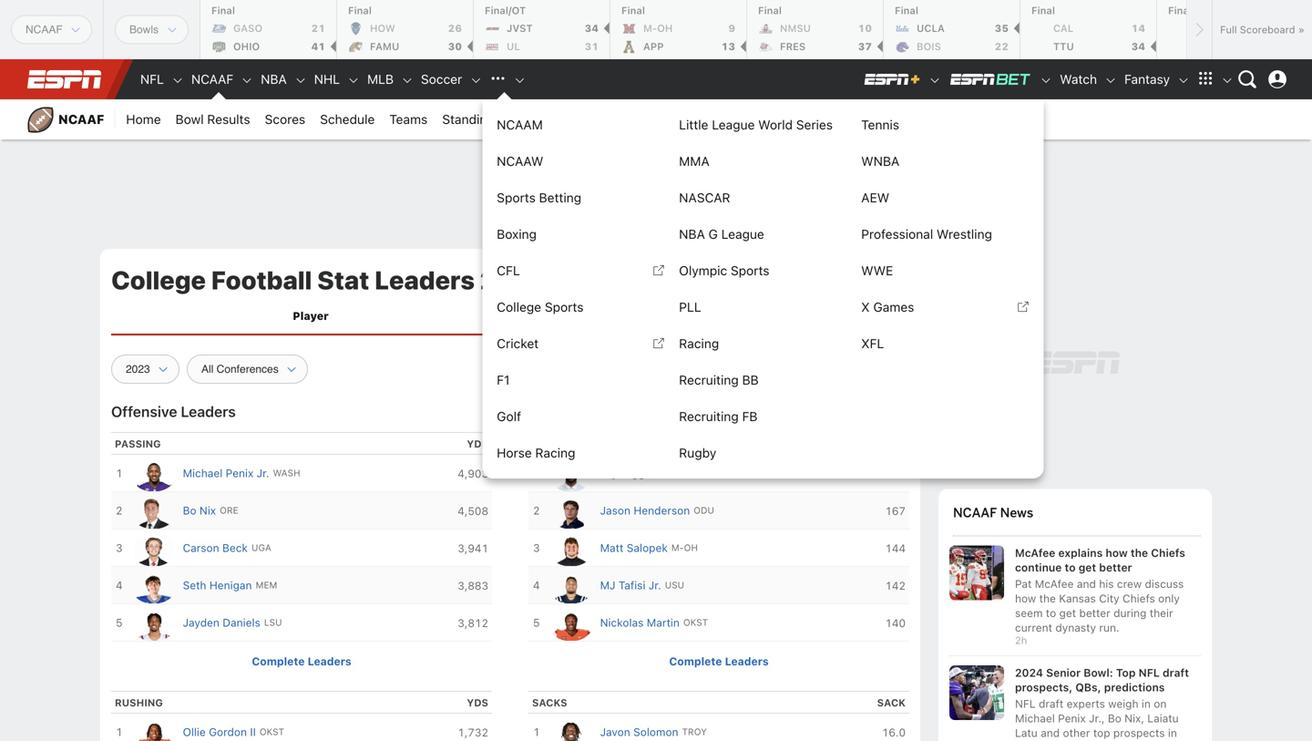 Task type: describe. For each thing, give the bounding box(es) containing it.
2 for jason henderson
[[533, 504, 540, 517]]

3 for matt salopek
[[533, 542, 540, 554]]

standings
[[442, 112, 501, 127]]

2 final/ot from the left
[[1169, 5, 1210, 16]]

continue
[[1016, 561, 1062, 574]]

mlb
[[367, 72, 394, 87]]

x games
[[862, 299, 915, 314]]

m- inside 'standings page' main content
[[672, 543, 684, 553]]

nhl image
[[347, 74, 360, 87]]

3 for carson beck
[[116, 542, 123, 554]]

college sports
[[497, 299, 584, 314]]

stats
[[516, 112, 546, 127]]

uga
[[252, 543, 271, 553]]

racing link
[[672, 325, 854, 362]]

0 horizontal spatial m-
[[644, 22, 657, 34]]

and inside mcafee explains how the chiefs continue to get better pat mcafee and his crew discuss how the kansas city chiefs only seem to get better during their current dynasty run. 2h
[[1077, 577, 1096, 590]]

carson
[[183, 542, 219, 554]]

final for nmsu
[[758, 5, 782, 16]]

pll
[[679, 299, 702, 314]]

0 vertical spatial mcafee
[[1016, 546, 1056, 559]]

xfl link
[[854, 325, 1037, 362]]

cal
[[1054, 22, 1074, 34]]

1 vertical spatial to
[[1046, 607, 1057, 619]]

21
[[311, 22, 325, 34]]

nhl
[[314, 72, 340, 87]]

only
[[1159, 592, 1180, 605]]

college sports link
[[490, 289, 672, 325]]

0 horizontal spatial more espn image
[[1192, 66, 1220, 93]]

bo nix link
[[132, 492, 216, 529]]

cfl
[[497, 263, 520, 278]]

college for college football playoff
[[829, 112, 874, 127]]

1 final/ot from the left
[[485, 5, 526, 16]]

1 vertical spatial draft
[[1039, 697, 1064, 710]]

bo nix
[[183, 504, 216, 517]]

0 vertical spatial to
[[1065, 561, 1076, 574]]

games
[[874, 299, 915, 314]]

2 for bo nix
[[116, 504, 123, 517]]

espn bet image
[[1040, 74, 1053, 87]]

1 vertical spatial racing
[[536, 445, 576, 460]]

4 for seth henigan
[[116, 579, 123, 592]]

nfl draft link
[[734, 99, 822, 139]]

golf link
[[490, 398, 672, 435]]

wrestling
[[937, 227, 993, 242]]

mlb link
[[360, 59, 401, 99]]

nickolas martin link
[[549, 605, 680, 641]]

tennis
[[862, 117, 900, 132]]

30
[[448, 41, 462, 52]]

full
[[1221, 24, 1238, 36]]

0 vertical spatial the
[[1131, 546, 1149, 559]]

passing
[[115, 438, 161, 450]]

app
[[644, 41, 664, 52]]

0 horizontal spatial oh
[[657, 22, 673, 34]]

nba link
[[254, 59, 294, 99]]

carson beck image
[[132, 534, 176, 566]]

carson beck
[[183, 542, 248, 554]]

bowl
[[176, 112, 204, 127]]

mem
[[256, 580, 277, 590]]

matt
[[600, 542, 624, 554]]

3,812
[[458, 617, 489, 630]]

current
[[1016, 621, 1053, 634]]

14
[[1132, 22, 1146, 34]]

football for stat
[[211, 265, 312, 295]]

recruiting for recruiting fb
[[679, 409, 739, 424]]

mj tafisi jr. image
[[549, 572, 593, 604]]

football for playoff
[[877, 112, 925, 127]]

0 horizontal spatial get
[[1060, 607, 1077, 619]]

1 for michael penix jr.
[[116, 467, 123, 480]]

34 for jvst
[[585, 22, 599, 34]]

ohio
[[233, 41, 260, 52]]

troy
[[682, 727, 707, 737]]

1 horizontal spatial more espn image
[[1222, 74, 1234, 87]]

nfl image
[[171, 74, 184, 87]]

okst for ollie gordon ii
[[260, 727, 284, 737]]

discuss
[[1145, 577, 1184, 590]]

recruiting link
[[647, 99, 722, 139]]

5 for jayden daniels
[[116, 616, 123, 629]]

penix inside '2024 senior bowl: top nfl draft prospects, qbs, predictions nfl draft experts weigh in on michael penix jr., bo nix, laiatu latu and other top prospects'
[[1058, 712, 1086, 725]]

more sports image
[[513, 74, 526, 87]]

soccer
[[421, 72, 462, 87]]

college football stat leaders 2023
[[111, 265, 547, 295]]

bowl results
[[176, 112, 250, 127]]

matt salopek
[[600, 542, 668, 554]]

1 vertical spatial better
[[1080, 607, 1111, 619]]

ncaaf inside global navigation element
[[191, 72, 234, 87]]

bb
[[743, 372, 759, 387]]

jay
[[600, 467, 618, 480]]

mcafee explains how the chiefs continue to get better element
[[1016, 545, 1201, 575]]

ncaam link
[[490, 107, 672, 143]]

usu
[[665, 580, 685, 590]]

latu
[[1016, 727, 1038, 739]]

qbs,
[[1076, 681, 1102, 694]]

ncaaf news
[[954, 504, 1034, 521]]

bois
[[917, 41, 942, 52]]

soccer image
[[470, 74, 482, 87]]

0 vertical spatial sports
[[497, 190, 536, 205]]

olympic sports link
[[672, 253, 854, 289]]

espn more sports home page image
[[484, 66, 512, 93]]

final for m-oh
[[622, 5, 645, 16]]

college football playoff
[[829, 112, 969, 127]]

top
[[1117, 666, 1136, 679]]

yds for rushing
[[467, 697, 489, 709]]

ncaaf image
[[241, 74, 254, 87]]

1 vertical spatial how
[[1016, 592, 1037, 605]]

recruiting for recruiting bb
[[679, 372, 739, 387]]

ollie gordon ii image
[[132, 719, 176, 741]]

list containing mcafee explains how the chiefs continue to get better
[[950, 545, 1201, 741]]

michael inside '2024 senior bowl: top nfl draft prospects, qbs, predictions nfl draft experts weigh in on michael penix jr., bo nix, laiatu latu and other top prospects'
[[1016, 712, 1055, 725]]

laiatu
[[1148, 712, 1179, 725]]

soccer link
[[414, 59, 470, 99]]

complete for nickolas martin
[[669, 655, 722, 668]]

series
[[797, 117, 833, 132]]

mma link
[[672, 143, 854, 180]]

aew link
[[854, 180, 1037, 216]]

matt salopek image
[[549, 534, 593, 566]]

jr. for michael penix jr.
[[257, 467, 269, 480]]

michael penix jr.
[[183, 467, 269, 480]]

34 for ttu
[[1132, 41, 1146, 52]]

fantasy image
[[1178, 74, 1191, 87]]

m-oh inside 'standings page' main content
[[672, 543, 698, 553]]

1 for javon solomon
[[533, 726, 540, 739]]

ollie
[[183, 726, 206, 739]]

0 horizontal spatial ncaaf link
[[18, 99, 115, 139]]

salopek
[[627, 542, 668, 554]]

ucla
[[917, 22, 945, 34]]

pat mcafee and his crew discuss how the kansas city chiefs only seem to get better during their current dynasty run. element
[[1016, 575, 1201, 635]]

nix,
[[1125, 712, 1145, 725]]

1 for ollie gordon ii
[[116, 726, 123, 739]]

0 vertical spatial chiefs
[[1152, 546, 1186, 559]]

penix inside michael penix jr. link
[[226, 467, 254, 480]]

complete leaders for daniels
[[252, 655, 352, 668]]

other
[[1063, 727, 1091, 739]]

results
[[207, 112, 250, 127]]

nascar
[[679, 190, 731, 205]]

henigan
[[210, 579, 252, 592]]

team link
[[510, 300, 910, 334]]

144
[[885, 542, 906, 555]]

yds for passing
[[467, 438, 489, 450]]

wnba link
[[854, 143, 1037, 180]]

37
[[858, 41, 872, 52]]

sports betting
[[497, 190, 582, 205]]

recruiting fb link
[[672, 398, 854, 435]]

35
[[995, 22, 1009, 34]]

41
[[311, 41, 325, 52]]

nascar link
[[672, 180, 854, 216]]

2024 senior bowl: top nfl draft prospects, qbs, predictions element
[[1016, 666, 1201, 695]]

jay higgins link
[[549, 455, 660, 492]]

cricket
[[497, 336, 539, 351]]

little
[[679, 117, 709, 132]]

kansas
[[1059, 592, 1096, 605]]

college for college sports
[[497, 299, 542, 314]]

pll link
[[672, 289, 854, 325]]

rugby link
[[672, 435, 854, 471]]



Task type: locate. For each thing, give the bounding box(es) containing it.
3 left matt salopek icon on the left bottom of the page
[[533, 542, 540, 554]]

1 vertical spatial michael
[[1016, 712, 1055, 725]]

m- up app
[[644, 22, 657, 34]]

2 vertical spatial college
[[497, 299, 542, 314]]

nba for nba g league
[[679, 227, 705, 242]]

draft up on
[[1163, 666, 1190, 679]]

recruiting image
[[722, 114, 734, 127]]

chiefs up during
[[1123, 592, 1156, 605]]

recruiting inside the recruiting bb link
[[679, 372, 739, 387]]

1 4 from the left
[[116, 579, 123, 592]]

1 horizontal spatial ncaaf
[[191, 72, 234, 87]]

0 horizontal spatial ncaaf
[[58, 112, 104, 127]]

football up player
[[211, 265, 312, 295]]

ncaaf right nfl icon
[[191, 72, 234, 87]]

watch link
[[1053, 59, 1105, 99]]

4 left mj tafisi jr. image
[[533, 579, 540, 592]]

oh up app
[[657, 22, 673, 34]]

seth henigan image
[[132, 572, 176, 604]]

final/ot up fantasy image
[[1169, 5, 1210, 16]]

bowl results link
[[168, 99, 258, 139]]

final for how
[[348, 5, 372, 16]]

4 left seth henigan icon
[[116, 579, 123, 592]]

draft
[[769, 112, 798, 127]]

2 horizontal spatial ncaaf
[[954, 504, 997, 521]]

on
[[1154, 697, 1167, 710]]

complete leaders link for jayden daniels
[[252, 655, 352, 668]]

1 horizontal spatial complete
[[669, 655, 722, 668]]

and up kansas
[[1077, 577, 1096, 590]]

jayden daniels image
[[132, 609, 176, 641]]

1 horizontal spatial complete leaders link
[[669, 655, 769, 668]]

0 vertical spatial how
[[1106, 546, 1128, 559]]

michael up latu
[[1016, 712, 1055, 725]]

1 horizontal spatial racing
[[679, 336, 719, 351]]

0 vertical spatial ncaaf
[[191, 72, 234, 87]]

nba left g at the top of page
[[679, 227, 705, 242]]

football inside 'standings page' main content
[[211, 265, 312, 295]]

13
[[722, 41, 736, 52]]

ncaaf left the home on the left
[[58, 112, 104, 127]]

chiefs
[[1152, 546, 1186, 559], [1123, 592, 1156, 605]]

explains
[[1059, 546, 1103, 559]]

nba right ncaaf image
[[261, 72, 287, 87]]

fres
[[780, 41, 806, 52]]

complete down lsu
[[252, 655, 305, 668]]

final/ot up jvst
[[485, 5, 526, 16]]

0 horizontal spatial complete
[[252, 655, 305, 668]]

racing
[[679, 336, 719, 351], [536, 445, 576, 460]]

famu
[[370, 41, 400, 52]]

prospects,
[[1016, 681, 1073, 694]]

1 vertical spatial penix
[[1058, 712, 1086, 725]]

1 vertical spatial the
[[1040, 592, 1056, 605]]

home
[[126, 112, 161, 127]]

0 horizontal spatial to
[[1046, 607, 1057, 619]]

nhl link
[[307, 59, 347, 99]]

final up cal
[[1032, 5, 1056, 16]]

0 vertical spatial better
[[1100, 561, 1133, 574]]

1 vertical spatial ncaaf
[[58, 112, 104, 127]]

0 horizontal spatial how
[[1016, 592, 1037, 605]]

the
[[1131, 546, 1149, 559], [1040, 592, 1056, 605]]

espn bet image
[[949, 72, 1033, 87]]

ncaaf link left home link
[[18, 99, 115, 139]]

1 horizontal spatial college
[[497, 299, 542, 314]]

0 horizontal spatial 2
[[116, 504, 123, 517]]

nba image
[[294, 74, 307, 87]]

0 vertical spatial okst
[[684, 617, 708, 628]]

1 vertical spatial m-
[[672, 543, 684, 553]]

1 horizontal spatial 2
[[533, 504, 540, 517]]

javon solomon link
[[549, 714, 679, 741]]

bo nix image
[[132, 497, 176, 529]]

bo down the weigh on the bottom of the page
[[1108, 712, 1122, 725]]

31
[[585, 41, 599, 52]]

1 complete leaders link from the left
[[252, 655, 352, 668]]

1 vertical spatial recruiting
[[679, 372, 739, 387]]

offensive leaders
[[111, 403, 236, 420]]

college inside college sports link
[[497, 299, 542, 314]]

2 left bo nix image
[[116, 504, 123, 517]]

1 complete from the left
[[252, 655, 305, 668]]

stat
[[317, 265, 369, 295]]

recruiting inside recruiting fb link
[[679, 409, 739, 424]]

teams
[[389, 112, 428, 127]]

3 left carson beck image
[[116, 542, 123, 554]]

to right seem
[[1046, 607, 1057, 619]]

0 horizontal spatial sports
[[497, 190, 536, 205]]

get up dynasty
[[1060, 607, 1077, 619]]

lsu
[[264, 617, 282, 628]]

167
[[885, 505, 906, 518]]

0 vertical spatial michael
[[183, 467, 223, 480]]

ncaaf link
[[184, 59, 241, 99], [18, 99, 115, 139]]

16.0
[[882, 726, 906, 739]]

9
[[729, 22, 736, 34]]

seth henigan link
[[132, 567, 252, 604]]

schedule
[[320, 112, 375, 127]]

wwe
[[862, 263, 894, 278]]

mcafee down continue
[[1035, 577, 1074, 590]]

sacks
[[532, 697, 568, 709]]

2 vertical spatial sports
[[545, 299, 584, 314]]

nickolas martin
[[600, 616, 680, 629]]

espn plus image
[[929, 74, 942, 87]]

m- right the salopek
[[672, 543, 684, 553]]

the up crew
[[1131, 546, 1149, 559]]

nickolas
[[600, 616, 644, 629]]

4,903
[[458, 467, 489, 480]]

0 horizontal spatial complete leaders link
[[252, 655, 352, 668]]

0 vertical spatial penix
[[226, 467, 254, 480]]

ncaaf left news
[[954, 504, 997, 521]]

jay higgins image
[[549, 460, 593, 492]]

fb
[[743, 409, 758, 424]]

final for gaso
[[211, 5, 235, 16]]

sports up boxing
[[497, 190, 536, 205]]

1 vertical spatial sports
[[731, 263, 770, 278]]

and right latu
[[1041, 727, 1060, 739]]

2 5 from the left
[[533, 616, 540, 629]]

complete leaders link down lsu
[[252, 655, 352, 668]]

0 horizontal spatial jr.
[[257, 467, 269, 480]]

1 left michael penix jr. "image"
[[116, 467, 123, 480]]

michael inside 'standings page' main content
[[183, 467, 223, 480]]

tab list
[[111, 298, 910, 336]]

0 horizontal spatial final/ot
[[485, 5, 526, 16]]

1 vertical spatial m-oh
[[672, 543, 698, 553]]

draft down 'prospects,'
[[1039, 697, 1064, 710]]

gaso
[[233, 22, 263, 34]]

college for college football stat leaders 2023
[[111, 265, 206, 295]]

bo left the nix
[[183, 504, 196, 517]]

1 down horse racing at the bottom left of the page
[[533, 467, 540, 480]]

1 vertical spatial league
[[722, 227, 765, 242]]

34 down "14"
[[1132, 41, 1146, 52]]

college football playoff link
[[822, 99, 976, 139]]

2 final from the left
[[348, 5, 372, 16]]

0 vertical spatial m-
[[644, 22, 657, 34]]

crew
[[1118, 577, 1142, 590]]

city
[[1100, 592, 1120, 605]]

football down espn+ image
[[877, 112, 925, 127]]

watch
[[1060, 72, 1098, 87]]

nfl link
[[133, 59, 171, 99]]

4 final from the left
[[758, 5, 782, 16]]

2 3 from the left
[[533, 542, 540, 554]]

4 for mj tafisi jr.
[[533, 579, 540, 592]]

michael penix jr. image
[[132, 460, 176, 492]]

5 final from the left
[[895, 5, 919, 16]]

4,508
[[458, 505, 489, 518]]

oh down odu
[[684, 543, 698, 553]]

0 vertical spatial recruiting
[[655, 112, 714, 127]]

news
[[1001, 504, 1034, 521]]

0 horizontal spatial nba
[[261, 72, 287, 87]]

yds up 1,732
[[467, 697, 489, 709]]

and inside '2024 senior bowl: top nfl draft prospects, qbs, predictions nfl draft experts weigh in on michael penix jr., bo nix, laiatu latu and other top prospects'
[[1041, 727, 1060, 739]]

racing right 'horse'
[[536, 445, 576, 460]]

complete leaders down lsu
[[252, 655, 352, 668]]

1 vertical spatial chiefs
[[1123, 592, 1156, 605]]

1 horizontal spatial penix
[[1058, 712, 1086, 725]]

how up his
[[1106, 546, 1128, 559]]

to down the explains
[[1065, 561, 1076, 574]]

the up seem
[[1040, 592, 1056, 605]]

3 final from the left
[[622, 5, 645, 16]]

1 vertical spatial oh
[[684, 543, 698, 553]]

1 horizontal spatial sports
[[545, 299, 584, 314]]

1 left ollie gordon ii icon
[[116, 726, 123, 739]]

tab list inside 'standings page' main content
[[111, 298, 910, 336]]

mj tafisi jr.
[[600, 579, 661, 592]]

bo inside '2024 senior bowl: top nfl draft prospects, qbs, predictions nfl draft experts weigh in on michael penix jr., bo nix, laiatu latu and other top prospects'
[[1108, 712, 1122, 725]]

m-oh up app
[[644, 22, 673, 34]]

and
[[1077, 577, 1096, 590], [1041, 727, 1060, 739]]

0 vertical spatial draft
[[1163, 666, 1190, 679]]

professional wrestling link
[[854, 216, 1037, 253]]

oh inside 'standings page' main content
[[684, 543, 698, 553]]

2 vertical spatial ncaaf
[[954, 504, 997, 521]]

standings page main content
[[93, 249, 939, 741]]

daniels
[[223, 616, 261, 629]]

0 horizontal spatial the
[[1040, 592, 1056, 605]]

weigh
[[1109, 697, 1139, 710]]

okst for nickolas martin
[[684, 617, 708, 628]]

0 vertical spatial yds
[[467, 438, 489, 450]]

recruiting up mma at the right of page
[[655, 112, 714, 127]]

1 vertical spatial football
[[211, 265, 312, 295]]

0 vertical spatial oh
[[657, 22, 673, 34]]

espn+ image
[[863, 72, 922, 87]]

penix up other
[[1058, 712, 1086, 725]]

1 5 from the left
[[116, 616, 123, 629]]

0 vertical spatial racing
[[679, 336, 719, 351]]

jr. left the usu
[[649, 579, 661, 592]]

1 horizontal spatial football
[[877, 112, 925, 127]]

0 horizontal spatial draft
[[1039, 697, 1064, 710]]

1 horizontal spatial okst
[[684, 617, 708, 628]]

2 yds from the top
[[467, 697, 489, 709]]

26
[[448, 22, 462, 34]]

watch image
[[1105, 74, 1118, 87]]

in
[[1142, 697, 1151, 710]]

2 2 from the left
[[533, 504, 540, 517]]

complete leaders for martin
[[669, 655, 769, 668]]

1 vertical spatial bo
[[1108, 712, 1122, 725]]

34 up 31
[[585, 22, 599, 34]]

0 vertical spatial bo
[[183, 504, 196, 517]]

more espn image
[[1192, 66, 1220, 93], [1222, 74, 1234, 87]]

penix up ore
[[226, 467, 254, 480]]

golf
[[497, 409, 521, 424]]

1 3 from the left
[[116, 542, 123, 554]]

1 vertical spatial 34
[[1132, 41, 1146, 52]]

jr. left wash
[[257, 467, 269, 480]]

2 4 from the left
[[533, 579, 540, 592]]

final up ucla
[[895, 5, 919, 16]]

1 horizontal spatial get
[[1079, 561, 1097, 574]]

little league world series link
[[672, 107, 854, 143]]

1 horizontal spatial 3
[[533, 542, 540, 554]]

0 horizontal spatial 4
[[116, 579, 123, 592]]

1 horizontal spatial 5
[[533, 616, 540, 629]]

better down city
[[1080, 607, 1111, 619]]

final for ucla
[[895, 5, 919, 16]]

1 down sacks
[[533, 726, 540, 739]]

final up app
[[622, 5, 645, 16]]

full scoreboard » link
[[1212, 0, 1313, 59]]

chiefs up the discuss
[[1152, 546, 1186, 559]]

1 vertical spatial nba
[[679, 227, 705, 242]]

1 vertical spatial mcafee
[[1035, 577, 1074, 590]]

horse racing link
[[490, 435, 672, 471]]

6 final from the left
[[1032, 5, 1056, 16]]

2 complete from the left
[[669, 655, 722, 668]]

fantasy
[[1125, 72, 1170, 87]]

jr. for mj tafisi jr.
[[649, 579, 661, 592]]

okst right martin
[[684, 617, 708, 628]]

1 for jay higgins
[[533, 467, 540, 480]]

1 horizontal spatial oh
[[684, 543, 698, 553]]

2024 senior bowl: top nfl draft prospects, qbs, predictions image
[[950, 666, 1005, 720]]

complete leaders link down martin
[[669, 655, 769, 668]]

nba g league
[[679, 227, 765, 242]]

final up nmsu
[[758, 5, 782, 16]]

0 horizontal spatial michael
[[183, 467, 223, 480]]

0 vertical spatial and
[[1077, 577, 1096, 590]]

better up his
[[1100, 561, 1133, 574]]

stats link
[[509, 99, 553, 139]]

1 complete leaders from the left
[[252, 655, 352, 668]]

m-oh right the salopek
[[672, 543, 698, 553]]

offensive
[[111, 403, 177, 420]]

recruiting inside "recruiting" link
[[655, 112, 714, 127]]

sports for college sports
[[545, 299, 584, 314]]

5 left nickolas martin image
[[533, 616, 540, 629]]

world
[[759, 117, 793, 132]]

run.
[[1100, 621, 1120, 634]]

wash
[[273, 468, 300, 478]]

nba for nba
[[261, 72, 287, 87]]

mcafee up continue
[[1016, 546, 1056, 559]]

2 horizontal spatial college
[[829, 112, 874, 127]]

0 vertical spatial league
[[712, 117, 755, 132]]

global navigation element
[[18, 59, 1294, 479]]

mcafee explains how the chiefs continue to get better image
[[950, 545, 1005, 600]]

1 horizontal spatial the
[[1131, 546, 1149, 559]]

profile management image
[[1269, 70, 1287, 88]]

ollie gordon ii
[[183, 726, 256, 739]]

1 vertical spatial okst
[[260, 727, 284, 737]]

ncaaf link up bowl results
[[184, 59, 241, 99]]

1 vertical spatial get
[[1060, 607, 1077, 619]]

recruiting up "recruiting fb"
[[679, 372, 739, 387]]

recruiting for recruiting
[[655, 112, 714, 127]]

complete for jayden daniels
[[252, 655, 305, 668]]

javon solomon image
[[549, 719, 593, 741]]

1 horizontal spatial 4
[[533, 579, 540, 592]]

tackles
[[532, 438, 579, 450]]

college inside college football playoff link
[[829, 112, 874, 127]]

2 left 'jason henderson' icon on the left of page
[[533, 504, 540, 517]]

0 horizontal spatial okst
[[260, 727, 284, 737]]

1 yds from the top
[[467, 438, 489, 450]]

league right little
[[712, 117, 755, 132]]

g
[[709, 227, 718, 242]]

college inside 'standings page' main content
[[111, 265, 206, 295]]

nfl inside global navigation element
[[140, 72, 164, 87]]

beck
[[222, 542, 248, 554]]

1 horizontal spatial jr.
[[649, 579, 661, 592]]

0 horizontal spatial penix
[[226, 467, 254, 480]]

34
[[585, 22, 599, 34], [1132, 41, 1146, 52]]

get down the explains
[[1079, 561, 1097, 574]]

external link image
[[802, 108, 815, 130]]

bo inside 'standings page' main content
[[183, 504, 196, 517]]

sports for olympic sports
[[731, 263, 770, 278]]

0 vertical spatial nba
[[261, 72, 287, 87]]

complete leaders link
[[252, 655, 352, 668], [669, 655, 769, 668]]

ttu
[[1054, 41, 1075, 52]]

0 horizontal spatial 3
[[116, 542, 123, 554]]

complete leaders down martin
[[669, 655, 769, 668]]

mma
[[679, 154, 710, 169]]

football inside college football playoff link
[[877, 112, 925, 127]]

how down pat
[[1016, 592, 1037, 605]]

okst right the ii
[[260, 727, 284, 737]]

matt salopek link
[[549, 530, 668, 566]]

1 2 from the left
[[116, 504, 123, 517]]

final up the how
[[348, 5, 372, 16]]

cricket link
[[490, 325, 672, 362]]

1 final from the left
[[211, 5, 235, 16]]

1 horizontal spatial ncaaf link
[[184, 59, 241, 99]]

top
[[1094, 727, 1111, 739]]

0 horizontal spatial complete leaders
[[252, 655, 352, 668]]

olympic
[[679, 263, 728, 278]]

0 horizontal spatial racing
[[536, 445, 576, 460]]

scores
[[265, 112, 306, 127]]

ncaaw link
[[490, 143, 672, 180]]

2 complete leaders from the left
[[669, 655, 769, 668]]

2 complete leaders link from the left
[[669, 655, 769, 668]]

1 horizontal spatial michael
[[1016, 712, 1055, 725]]

nfl draft experts weigh in on michael penix jr., bo nix, laiatu latu and other top prospects in mobile, alabama, this week. who could rise? element
[[1016, 695, 1201, 741]]

1 horizontal spatial bo
[[1108, 712, 1122, 725]]

complete leaders link for nickolas martin
[[669, 655, 769, 668]]

1 horizontal spatial draft
[[1163, 666, 1190, 679]]

michael penix jr. link
[[132, 455, 269, 492]]

final up the gaso
[[211, 5, 235, 16]]

sports down nba g league link
[[731, 263, 770, 278]]

dynasty
[[1056, 621, 1097, 634]]

1 vertical spatial jr.
[[649, 579, 661, 592]]

mj
[[600, 579, 616, 592]]

tab list containing player
[[111, 298, 910, 336]]

5 left jayden daniels icon
[[116, 616, 123, 629]]

michael up "bo nix"
[[183, 467, 223, 480]]

x games link
[[854, 289, 1037, 325]]

mlb image
[[401, 74, 414, 87]]

jayden daniels link
[[132, 605, 261, 641]]

recruiting down recruiting bb
[[679, 409, 739, 424]]

racing down team link
[[679, 336, 719, 351]]

0 vertical spatial m-oh
[[644, 22, 673, 34]]

yds up the 4,903
[[467, 438, 489, 450]]

1 vertical spatial and
[[1041, 727, 1060, 739]]

2 vertical spatial recruiting
[[679, 409, 739, 424]]

seth henigan
[[183, 579, 252, 592]]

home link
[[119, 99, 168, 139]]

jason henderson image
[[549, 497, 593, 529]]

list
[[950, 545, 1201, 741]]

sports down cfl link on the top
[[545, 299, 584, 314]]

1 horizontal spatial 34
[[1132, 41, 1146, 52]]

final
[[211, 5, 235, 16], [348, 5, 372, 16], [622, 5, 645, 16], [758, 5, 782, 16], [895, 5, 919, 16], [1032, 5, 1056, 16]]

1 horizontal spatial and
[[1077, 577, 1096, 590]]

league right g at the top of page
[[722, 227, 765, 242]]

nickolas martin image
[[549, 609, 593, 641]]

1 horizontal spatial how
[[1106, 546, 1128, 559]]

complete down martin
[[669, 655, 722, 668]]

5 for nickolas martin
[[533, 616, 540, 629]]

0 vertical spatial college
[[829, 112, 874, 127]]

sports betting link
[[490, 180, 672, 216]]

1 horizontal spatial to
[[1065, 561, 1076, 574]]



Task type: vqa. For each thing, say whether or not it's contained in the screenshot.


